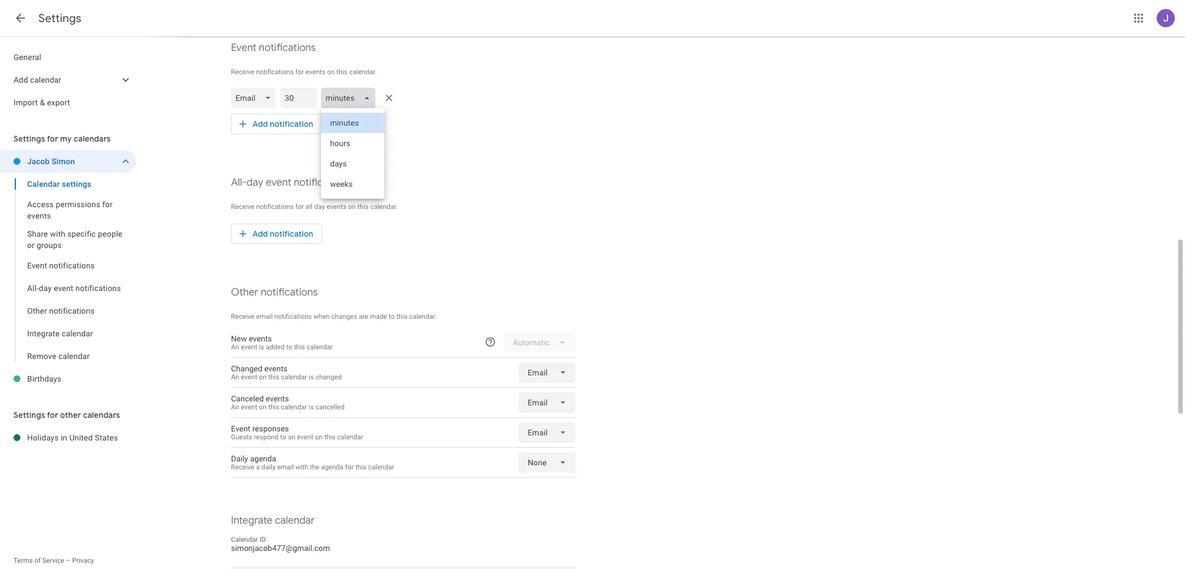Task type: locate. For each thing, give the bounding box(es) containing it.
go back image
[[14, 11, 27, 25]]

0 vertical spatial integrate calendar
[[27, 329, 93, 338]]

1 vertical spatial settings
[[14, 134, 45, 144]]

0 horizontal spatial other
[[27, 306, 47, 316]]

1 vertical spatial notification
[[270, 229, 313, 239]]

receive
[[231, 68, 255, 76], [231, 203, 255, 211], [231, 313, 255, 321], [231, 463, 255, 471]]

calendars right my
[[74, 134, 111, 144]]

events down changed events an event on this calendar is changed
[[266, 394, 289, 403]]

2 vertical spatial day
[[39, 284, 52, 293]]

respond
[[254, 433, 279, 441]]

event inside changed events an event on this calendar is changed
[[241, 373, 257, 381]]

for right "permissions"
[[102, 200, 113, 209]]

remove calendar
[[27, 352, 90, 361]]

agenda right the in the bottom of the page
[[321, 463, 344, 471]]

settings up holidays
[[14, 410, 45, 420]]

integrate calendar up remove calendar
[[27, 329, 93, 338]]

all-day event notifications inside group
[[27, 284, 121, 293]]

event inside group
[[54, 284, 73, 293]]

new
[[231, 334, 247, 343]]

states
[[95, 433, 118, 442]]

with
[[50, 229, 65, 238], [296, 463, 308, 471]]

changed
[[316, 373, 342, 381]]

1 vertical spatial other notifications
[[27, 306, 95, 316]]

0 vertical spatial calendars
[[74, 134, 111, 144]]

groups
[[37, 241, 62, 250]]

calendar
[[27, 180, 60, 189], [231, 536, 258, 544]]

email up "new events an event is added to this calendar"
[[256, 313, 273, 321]]

event notifications down groups
[[27, 261, 95, 270]]

other inside group
[[27, 306, 47, 316]]

event notifications
[[231, 41, 316, 54], [27, 261, 95, 270]]

calendar inside daily agenda receive a daily email with the agenda for this calendar
[[368, 463, 394, 471]]

for right the in the bottom of the page
[[345, 463, 354, 471]]

on for canceled
[[259, 403, 267, 411]]

settings right go back image
[[39, 11, 81, 25]]

1 horizontal spatial integrate calendar
[[231, 514, 315, 527]]

to right added
[[286, 343, 292, 351]]

other notifications up "new events an event is added to this calendar"
[[231, 286, 318, 299]]

0 horizontal spatial integrate calendar
[[27, 329, 93, 338]]

integrate calendar up id
[[231, 514, 315, 527]]

other
[[60, 410, 81, 420]]

0 horizontal spatial calendar
[[27, 180, 60, 189]]

1 horizontal spatial with
[[296, 463, 308, 471]]

terms of service link
[[14, 557, 64, 565]]

terms
[[14, 557, 33, 565]]

calendar up access
[[27, 180, 60, 189]]

0 vertical spatial all-
[[231, 176, 247, 189]]

an up changed
[[231, 343, 239, 351]]

other up remove
[[27, 306, 47, 316]]

is left changed
[[309, 373, 314, 381]]

option
[[321, 113, 385, 133], [321, 133, 385, 154], [321, 154, 385, 174], [321, 174, 385, 194]]

integrate up id
[[231, 514, 273, 527]]

changed events an event on this calendar is changed
[[231, 364, 342, 381]]

receive notifications for events on this calendar.
[[231, 68, 377, 76]]

1 vertical spatial day
[[314, 203, 325, 211]]

receive for all-
[[231, 203, 255, 211]]

events down added
[[264, 364, 288, 373]]

this
[[337, 68, 348, 76], [358, 203, 369, 211], [397, 313, 408, 321], [294, 343, 305, 351], [268, 373, 279, 381], [268, 403, 279, 411], [325, 433, 336, 441], [356, 463, 367, 471]]

event
[[266, 176, 291, 189], [54, 284, 73, 293], [241, 343, 257, 351], [241, 373, 257, 381], [241, 403, 257, 411], [297, 433, 314, 441]]

to right made on the left bottom
[[389, 313, 395, 321]]

None field
[[231, 88, 281, 108], [321, 88, 380, 108], [519, 363, 575, 383], [519, 393, 575, 413], [519, 423, 575, 443], [519, 453, 575, 473], [231, 88, 281, 108], [321, 88, 380, 108], [519, 363, 575, 383], [519, 393, 575, 413], [519, 423, 575, 443], [519, 453, 575, 473]]

1 horizontal spatial other notifications
[[231, 286, 318, 299]]

an up the canceled
[[231, 373, 239, 381]]

2 vertical spatial settings
[[14, 410, 45, 420]]

notification
[[270, 119, 313, 129], [270, 229, 313, 239]]

to left "an"
[[280, 433, 286, 441]]

settings for my calendars tree
[[0, 150, 136, 390]]

1 vertical spatial other
[[27, 306, 47, 316]]

2 add notification button from the top
[[231, 220, 323, 248]]

1 receive from the top
[[231, 68, 255, 76]]

1 horizontal spatial event notifications
[[231, 41, 316, 54]]

this inside daily agenda receive a daily email with the agenda for this calendar
[[356, 463, 367, 471]]

add calendar
[[14, 75, 61, 84]]

add notification button down all at the left top
[[231, 220, 323, 248]]

permissions
[[56, 200, 100, 209]]

calendar
[[30, 75, 61, 84], [62, 329, 93, 338], [307, 343, 333, 351], [58, 352, 90, 361], [281, 373, 307, 381], [281, 403, 307, 411], [337, 433, 363, 441], [368, 463, 394, 471], [275, 514, 315, 527]]

0 horizontal spatial with
[[50, 229, 65, 238]]

0 vertical spatial day
[[247, 176, 263, 189]]

–
[[66, 557, 71, 565]]

0 horizontal spatial day
[[39, 284, 52, 293]]

calendar left id
[[231, 536, 258, 544]]

settings
[[39, 11, 81, 25], [14, 134, 45, 144], [14, 410, 45, 420]]

1 vertical spatial add notification
[[253, 229, 313, 239]]

0 horizontal spatial all-
[[27, 284, 39, 293]]

1 vertical spatial add notification button
[[231, 220, 323, 248]]

0 vertical spatial add notification
[[253, 119, 313, 129]]

share
[[27, 229, 48, 238]]

an
[[288, 433, 295, 441]]

settings for settings for my calendars
[[14, 134, 45, 144]]

an up "guests"
[[231, 403, 239, 411]]

0 vertical spatial add notification button
[[231, 110, 323, 138]]

calendars
[[74, 134, 111, 144], [83, 410, 120, 420]]

add notification down minutes in advance for notification number field
[[253, 119, 313, 129]]

is for changed events
[[309, 373, 314, 381]]

jacob
[[27, 157, 50, 166]]

calendars up states
[[83, 410, 120, 420]]

calendar inside canceled events an event on this calendar is cancelled
[[281, 403, 307, 411]]

for
[[295, 68, 304, 76], [47, 134, 58, 144], [102, 200, 113, 209], [295, 203, 304, 211], [47, 410, 58, 420], [345, 463, 354, 471]]

1 horizontal spatial day
[[247, 176, 263, 189]]

this inside event responses guests respond to an event on this calendar
[[325, 433, 336, 441]]

to
[[389, 313, 395, 321], [286, 343, 292, 351], [280, 433, 286, 441]]

cancelled
[[316, 403, 345, 411]]

2 vertical spatial to
[[280, 433, 286, 441]]

add notification down all at the left top
[[253, 229, 313, 239]]

with inside share with specific people or groups
[[50, 229, 65, 238]]

integrate up remove
[[27, 329, 60, 338]]

add notification button down minutes in advance for notification number field
[[231, 110, 323, 138]]

event notifications up receive notifications for events on this calendar.
[[231, 41, 316, 54]]

guests
[[231, 433, 252, 441]]

integrate calendar
[[27, 329, 93, 338], [231, 514, 315, 527]]

calendar inside calendar id simonjacob477@gmail.com
[[231, 536, 258, 544]]

0 vertical spatial an
[[231, 343, 239, 351]]

all-
[[231, 176, 247, 189], [27, 284, 39, 293]]

on inside canceled events an event on this calendar is cancelled
[[259, 403, 267, 411]]

agenda
[[250, 454, 276, 463], [321, 463, 344, 471]]

other notifications up remove calendar
[[27, 306, 95, 316]]

0 horizontal spatial event notifications
[[27, 261, 95, 270]]

agenda down respond
[[250, 454, 276, 463]]

a
[[256, 463, 260, 471]]

2 vertical spatial an
[[231, 403, 239, 411]]

1 vertical spatial integrate calendar
[[231, 514, 315, 527]]

add notification button
[[231, 110, 323, 138], [231, 220, 323, 248]]

other up new
[[231, 286, 259, 299]]

general
[[14, 53, 41, 62]]

birthdays link
[[27, 368, 136, 390]]

changes
[[332, 313, 357, 321]]

0 vertical spatial settings
[[39, 11, 81, 25]]

event inside group
[[27, 261, 47, 270]]

calendar for calendar settings
[[27, 180, 60, 189]]

integrate inside group
[[27, 329, 60, 338]]

event inside event responses guests respond to an event on this calendar
[[231, 424, 250, 433]]

integrate
[[27, 329, 60, 338], [231, 514, 273, 527]]

holidays in united states link
[[27, 427, 136, 449]]

an
[[231, 343, 239, 351], [231, 373, 239, 381], [231, 403, 239, 411]]

settings up jacob
[[14, 134, 45, 144]]

0 vertical spatial notification
[[270, 119, 313, 129]]

1 vertical spatial calendars
[[83, 410, 120, 420]]

1 horizontal spatial email
[[277, 463, 294, 471]]

export
[[47, 98, 70, 107]]

email right daily
[[277, 463, 294, 471]]

is inside changed events an event on this calendar is changed
[[309, 373, 314, 381]]

my
[[60, 134, 72, 144]]

0 horizontal spatial other notifications
[[27, 306, 95, 316]]

on inside changed events an event on this calendar is changed
[[259, 373, 267, 381]]

on
[[327, 68, 335, 76], [348, 203, 356, 211], [259, 373, 267, 381], [259, 403, 267, 411], [315, 433, 323, 441]]

0 vertical spatial add
[[14, 75, 28, 84]]

notification down all at the left top
[[270, 229, 313, 239]]

1 horizontal spatial integrate
[[231, 514, 273, 527]]

1 vertical spatial integrate
[[231, 514, 273, 527]]

service
[[42, 557, 64, 565]]

add
[[14, 75, 28, 84], [253, 119, 268, 129], [253, 229, 268, 239]]

1 horizontal spatial calendar
[[231, 536, 258, 544]]

changed
[[231, 364, 262, 373]]

events inside access permissions for events
[[27, 211, 51, 220]]

an inside canceled events an event on this calendar is cancelled
[[231, 403, 239, 411]]

0 vertical spatial email
[[256, 313, 273, 321]]

1 vertical spatial an
[[231, 373, 239, 381]]

all-day event notifications down share with specific people or groups
[[27, 284, 121, 293]]

1 vertical spatial calendar
[[231, 536, 258, 544]]

1 vertical spatial with
[[296, 463, 308, 471]]

1 add notification button from the top
[[231, 110, 323, 138]]

an inside "new events an event is added to this calendar"
[[231, 343, 239, 351]]

0 vertical spatial integrate
[[27, 329, 60, 338]]

1 vertical spatial email
[[277, 463, 294, 471]]

1 vertical spatial all-
[[27, 284, 39, 293]]

event notifications inside group
[[27, 261, 95, 270]]

events right new
[[249, 334, 272, 343]]

settings for settings
[[39, 11, 81, 25]]

1 horizontal spatial all-day event notifications
[[231, 176, 351, 189]]

event up changed
[[241, 343, 257, 351]]

0 vertical spatial is
[[259, 343, 264, 351]]

this inside canceled events an event on this calendar is cancelled
[[268, 403, 279, 411]]

add notification
[[253, 119, 313, 129], [253, 229, 313, 239]]

all- inside group
[[27, 284, 39, 293]]

privacy link
[[72, 557, 94, 565]]

people
[[98, 229, 122, 238]]

events up minutes in advance for notification number field
[[306, 68, 326, 76]]

1 vertical spatial is
[[309, 373, 314, 381]]

2 vertical spatial add
[[253, 229, 268, 239]]

united
[[69, 433, 93, 442]]

tree
[[0, 46, 136, 114]]

event right "an"
[[297, 433, 314, 441]]

for left my
[[47, 134, 58, 144]]

2 vertical spatial is
[[309, 403, 314, 411]]

for left all at the left top
[[295, 203, 304, 211]]

2 add notification from the top
[[253, 229, 313, 239]]

0 vertical spatial calendar
[[27, 180, 60, 189]]

notification down minutes in advance for notification number field
[[270, 119, 313, 129]]

other
[[231, 286, 259, 299], [27, 306, 47, 316]]

2 receive from the top
[[231, 203, 255, 211]]

daily
[[231, 454, 248, 463]]

2 an from the top
[[231, 373, 239, 381]]

0 vertical spatial other
[[231, 286, 259, 299]]

0 vertical spatial with
[[50, 229, 65, 238]]

3 an from the top
[[231, 403, 239, 411]]

events down access
[[27, 211, 51, 220]]

event responses guests respond to an event on this calendar
[[231, 424, 363, 441]]

email
[[256, 313, 273, 321], [277, 463, 294, 471]]

1 an from the top
[[231, 343, 239, 351]]

to inside "new events an event is added to this calendar"
[[286, 343, 292, 351]]

birthdays
[[27, 374, 61, 383]]

an inside changed events an event on this calendar is changed
[[231, 373, 239, 381]]

all-day event notifications up all at the left top
[[231, 176, 351, 189]]

1 vertical spatial to
[[286, 343, 292, 351]]

0 vertical spatial to
[[389, 313, 395, 321]]

with up groups
[[50, 229, 65, 238]]

event up receive notifications for all day events on this calendar.
[[266, 176, 291, 189]]

0 vertical spatial all-day event notifications
[[231, 176, 351, 189]]

1 vertical spatial all-day event notifications
[[27, 284, 121, 293]]

group
[[0, 173, 136, 368]]

calendar inside group
[[27, 180, 60, 189]]

on inside event responses guests respond to an event on this calendar
[[315, 433, 323, 441]]

3 option from the top
[[321, 154, 385, 174]]

is inside canceled events an event on this calendar is cancelled
[[309, 403, 314, 411]]

0 vertical spatial event notifications
[[231, 41, 316, 54]]

1 vertical spatial event
[[27, 261, 47, 270]]

other notifications
[[231, 286, 318, 299], [27, 306, 95, 316]]

email inside daily agenda receive a daily email with the agenda for this calendar
[[277, 463, 294, 471]]

daily
[[262, 463, 276, 471]]

integrate calendar inside group
[[27, 329, 93, 338]]

2 horizontal spatial day
[[314, 203, 325, 211]]

all-day event notifications
[[231, 176, 351, 189], [27, 284, 121, 293]]

canceled events an event on this calendar is cancelled
[[231, 394, 345, 411]]

event
[[231, 41, 257, 54], [27, 261, 47, 270], [231, 424, 250, 433]]

group containing calendar settings
[[0, 173, 136, 368]]

day
[[247, 176, 263, 189], [314, 203, 325, 211], [39, 284, 52, 293]]

0 horizontal spatial integrate
[[27, 329, 60, 338]]

4 receive from the top
[[231, 463, 255, 471]]

to inside event responses guests respond to an event on this calendar
[[280, 433, 286, 441]]

with left the in the bottom of the page
[[296, 463, 308, 471]]

event up the responses
[[241, 403, 257, 411]]

is
[[259, 343, 264, 351], [309, 373, 314, 381], [309, 403, 314, 411]]

an for canceled events
[[231, 403, 239, 411]]

2 vertical spatial event
[[231, 424, 250, 433]]

events
[[306, 68, 326, 76], [327, 203, 347, 211], [27, 211, 51, 220], [249, 334, 272, 343], [264, 364, 288, 373], [266, 394, 289, 403]]

0 horizontal spatial all-day event notifications
[[27, 284, 121, 293]]

tree containing general
[[0, 46, 136, 114]]

is left cancelled at the bottom left
[[309, 403, 314, 411]]

notifications
[[259, 41, 316, 54], [256, 68, 294, 76], [294, 176, 351, 189], [256, 203, 294, 211], [49, 261, 95, 270], [75, 284, 121, 293], [261, 286, 318, 299], [49, 306, 95, 316], [274, 313, 312, 321]]

event inside "new events an event is added to this calendar"
[[241, 343, 257, 351]]

3 receive from the top
[[231, 313, 255, 321]]

event down groups
[[54, 284, 73, 293]]

events inside canceled events an event on this calendar is cancelled
[[266, 394, 289, 403]]

calendar.
[[349, 68, 377, 76], [370, 203, 398, 211], [409, 313, 437, 321]]

for up minutes in advance for notification number field
[[295, 68, 304, 76]]

event up the canceled
[[241, 373, 257, 381]]

is left added
[[259, 343, 264, 351]]

daily agenda receive a daily email with the agenda for this calendar
[[231, 454, 394, 471]]

1 vertical spatial event notifications
[[27, 261, 95, 270]]



Task type: describe. For each thing, give the bounding box(es) containing it.
on for receive
[[327, 68, 335, 76]]

settings for my calendars
[[14, 134, 111, 144]]

receive email notifications when changes are made to this calendar.
[[231, 313, 437, 321]]

receive notifications for all day events on this calendar.
[[231, 203, 398, 211]]

2 option from the top
[[321, 133, 385, 154]]

0 horizontal spatial agenda
[[250, 454, 276, 463]]

this inside changed events an event on this calendar is changed
[[268, 373, 279, 381]]

event inside event responses guests respond to an event on this calendar
[[297, 433, 314, 441]]

settings heading
[[39, 11, 81, 25]]

when
[[314, 313, 330, 321]]

0 horizontal spatial email
[[256, 313, 273, 321]]

settings
[[62, 180, 91, 189]]

calendar inside event responses guests respond to an event on this calendar
[[337, 433, 363, 441]]

other notifications inside group
[[27, 306, 95, 316]]

simonjacob477@gmail.com
[[231, 544, 330, 553]]

this inside "new events an event is added to this calendar"
[[294, 343, 305, 351]]

holidays
[[27, 433, 59, 442]]

1 vertical spatial add
[[253, 119, 268, 129]]

an for changed events
[[231, 373, 239, 381]]

&
[[40, 98, 45, 107]]

holidays in united states
[[27, 433, 118, 442]]

0 vertical spatial calendar.
[[349, 68, 377, 76]]

calendars for settings for other calendars
[[83, 410, 120, 420]]

all
[[306, 203, 313, 211]]

calendar for calendar id simonjacob477@gmail.com
[[231, 536, 258, 544]]

for inside access permissions for events
[[102, 200, 113, 209]]

canceled
[[231, 394, 264, 403]]

import & export
[[14, 98, 70, 107]]

1 notification from the top
[[270, 119, 313, 129]]

jacob simon
[[27, 157, 75, 166]]

1 vertical spatial calendar.
[[370, 203, 398, 211]]

in
[[61, 433, 67, 442]]

0 vertical spatial other notifications
[[231, 286, 318, 299]]

calendar inside changed events an event on this calendar is changed
[[281, 373, 307, 381]]

0 vertical spatial event
[[231, 41, 257, 54]]

access
[[27, 200, 54, 209]]

receive for event
[[231, 68, 255, 76]]

import
[[14, 98, 38, 107]]

calendars for settings for my calendars
[[74, 134, 111, 144]]

birthdays tree item
[[0, 368, 136, 390]]

calendar inside "new events an event is added to this calendar"
[[307, 343, 333, 351]]

new events an event is added to this calendar
[[231, 334, 333, 351]]

for left other
[[47, 410, 58, 420]]

simon
[[52, 157, 75, 166]]

1 horizontal spatial agenda
[[321, 463, 344, 471]]

settings for settings for other calendars
[[14, 410, 45, 420]]

for inside daily agenda receive a daily email with the agenda for this calendar
[[345, 463, 354, 471]]

settings for other calendars
[[14, 410, 120, 420]]

or
[[27, 241, 35, 250]]

1 horizontal spatial other
[[231, 286, 259, 299]]

jacob simon tree item
[[0, 150, 136, 173]]

1 horizontal spatial all-
[[231, 176, 247, 189]]

receive inside daily agenda receive a daily email with the agenda for this calendar
[[231, 463, 255, 471]]

privacy
[[72, 557, 94, 565]]

access permissions for events
[[27, 200, 113, 220]]

events inside "new events an event is added to this calendar"
[[249, 334, 272, 343]]

with inside daily agenda receive a daily email with the agenda for this calendar
[[296, 463, 308, 471]]

add inside tree
[[14, 75, 28, 84]]

id
[[260, 536, 266, 544]]

holidays in united states tree item
[[0, 427, 136, 449]]

remove
[[27, 352, 56, 361]]

4 option from the top
[[321, 174, 385, 194]]

receive for other
[[231, 313, 255, 321]]

2 notification from the top
[[270, 229, 313, 239]]

calendar settings
[[27, 180, 91, 189]]

made
[[370, 313, 387, 321]]

calendar id simonjacob477@gmail.com
[[231, 536, 330, 553]]

on for changed
[[259, 373, 267, 381]]

are
[[359, 313, 368, 321]]

of
[[34, 557, 41, 565]]

Minutes in advance for notification number field
[[285, 88, 312, 108]]

is inside "new events an event is added to this calendar"
[[259, 343, 264, 351]]

events right all at the left top
[[327, 203, 347, 211]]

event inside canceled events an event on this calendar is cancelled
[[241, 403, 257, 411]]

added
[[266, 343, 285, 351]]

day inside group
[[39, 284, 52, 293]]

30 minutes before, as email element
[[231, 86, 575, 199]]

events inside changed events an event on this calendar is changed
[[264, 364, 288, 373]]

specific
[[67, 229, 96, 238]]

1 add notification from the top
[[253, 119, 313, 129]]

2 vertical spatial calendar.
[[409, 313, 437, 321]]

1 option from the top
[[321, 113, 385, 133]]

is for canceled events
[[309, 403, 314, 411]]

terms of service – privacy
[[14, 557, 94, 565]]

unit of time selection list box
[[321, 108, 385, 199]]

share with specific people or groups
[[27, 229, 122, 250]]

an for new events
[[231, 343, 239, 351]]

the
[[310, 463, 320, 471]]

responses
[[252, 424, 289, 433]]



Task type: vqa. For each thing, say whether or not it's contained in the screenshot.
calendar inside the Canceled events An event on this calendar is cancelled
yes



